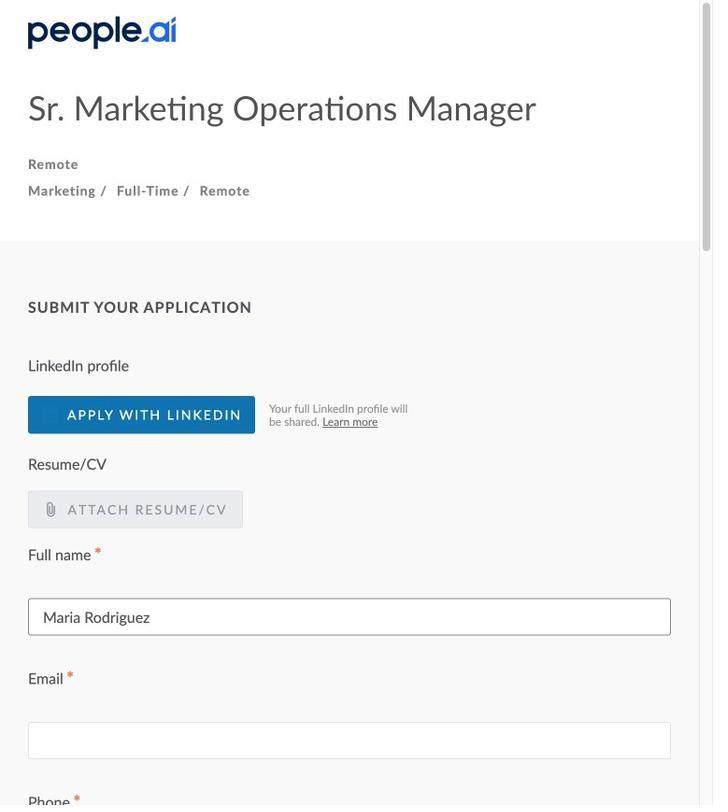 Task type: vqa. For each thing, say whether or not it's contained in the screenshot.
NuvoAir logo
no



Task type: locate. For each thing, give the bounding box(es) containing it.
paperclip image
[[43, 503, 58, 518]]

None text field
[[28, 599, 671, 636]]

None email field
[[28, 723, 671, 760]]



Task type: describe. For each thing, give the bounding box(es) containing it.
people.ai logo image
[[28, 16, 176, 49]]



